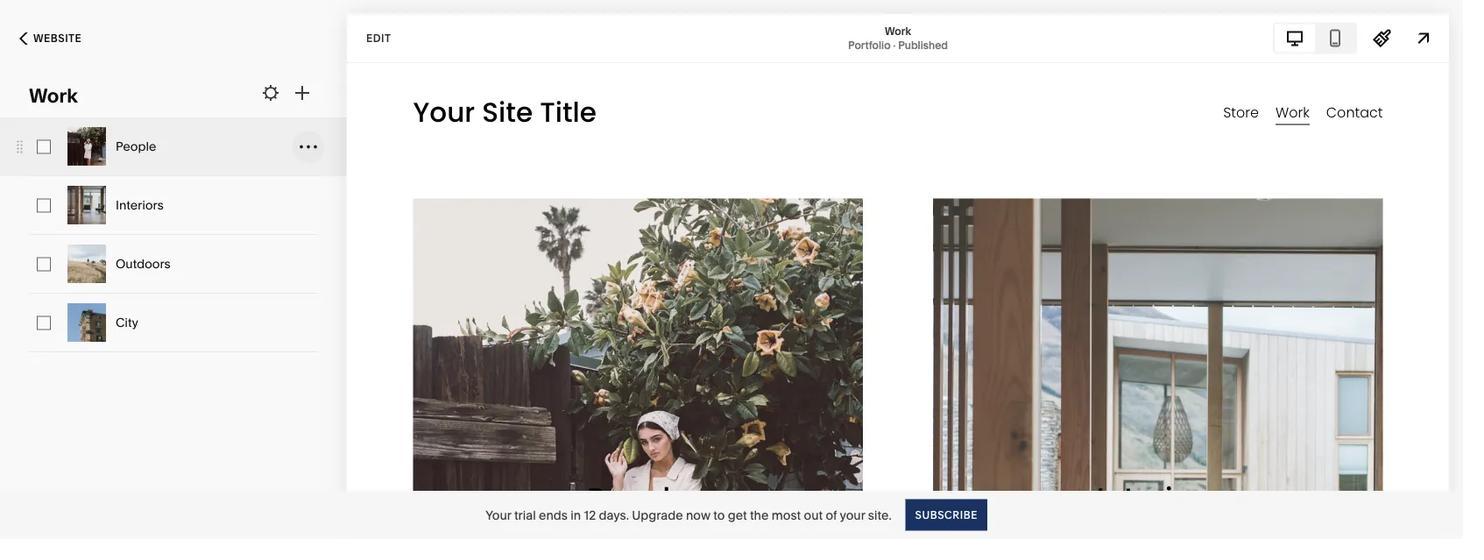 Task type: describe. For each thing, give the bounding box(es) containing it.
interiors
[[116, 198, 164, 213]]

get
[[728, 508, 747, 522]]

portfolio
[[849, 39, 891, 51]]

published
[[899, 39, 949, 51]]

work portfolio · published
[[849, 25, 949, 51]]

site.
[[869, 508, 892, 522]]

people
[[116, 139, 156, 154]]

·
[[894, 39, 896, 51]]

work for work portfolio · published
[[885, 25, 912, 37]]

your trial ends in 12 days. upgrade now to get the most out of your site.
[[486, 508, 892, 522]]

your
[[486, 508, 512, 522]]

most
[[772, 508, 801, 522]]

to
[[714, 508, 725, 522]]

in
[[571, 508, 581, 522]]

the
[[750, 508, 769, 522]]



Task type: vqa. For each thing, say whether or not it's contained in the screenshot.
row group containing People
yes



Task type: locate. For each thing, give the bounding box(es) containing it.
edit button
[[355, 22, 403, 54]]

tab list
[[1276, 24, 1356, 52]]

work
[[885, 25, 912, 37], [29, 84, 78, 107]]

edit
[[366, 32, 391, 44]]

1 horizontal spatial work
[[885, 25, 912, 37]]

row group
[[0, 117, 347, 352]]

upgrade
[[632, 508, 683, 522]]

row group containing people
[[0, 117, 347, 352]]

work for work
[[29, 84, 78, 107]]

subscribe
[[916, 508, 978, 521]]

website button
[[0, 19, 101, 58]]

trial
[[515, 508, 536, 522]]

now
[[686, 508, 711, 522]]

work inside work portfolio · published
[[885, 25, 912, 37]]

work up ·
[[885, 25, 912, 37]]

subscribe button
[[906, 499, 988, 531]]

of
[[826, 508, 837, 522]]

1 vertical spatial work
[[29, 84, 78, 107]]

ends
[[539, 508, 568, 522]]

your
[[840, 508, 866, 522]]

12
[[584, 508, 596, 522]]

out
[[804, 508, 823, 522]]

city
[[116, 315, 138, 330]]

days.
[[599, 508, 629, 522]]

work down website button
[[29, 84, 78, 107]]

website
[[33, 32, 82, 45]]

0 vertical spatial work
[[885, 25, 912, 37]]

0 horizontal spatial work
[[29, 84, 78, 107]]

outdoors
[[116, 256, 171, 271]]



